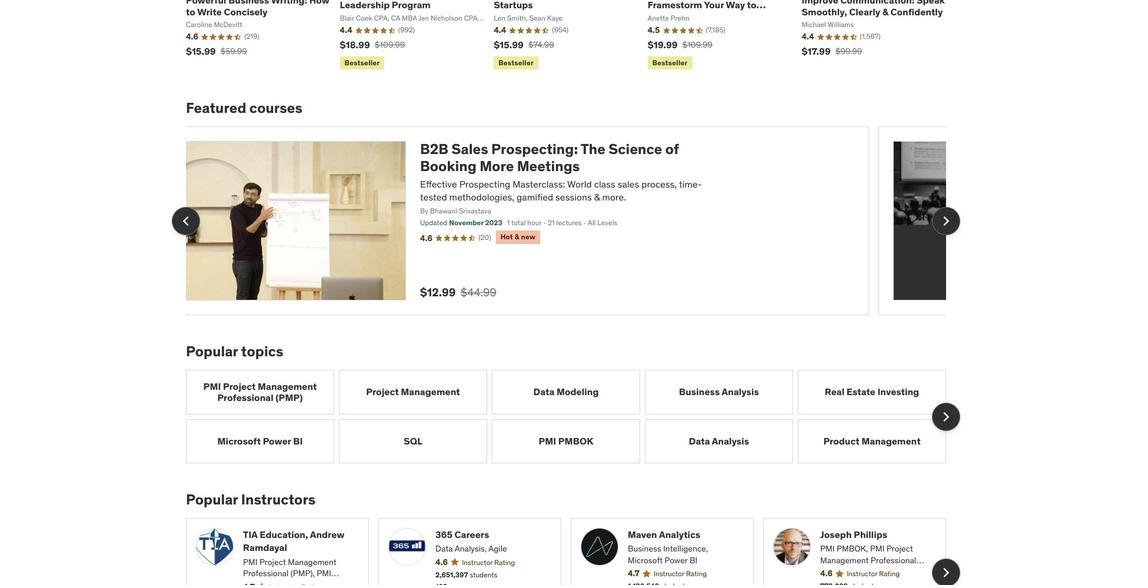 Task type: vqa. For each thing, say whether or not it's contained in the screenshot.
INPUT YOUR LINKEDIN RESOURCE ID (E.G. IN/JOHNSMITH).
no



Task type: describe. For each thing, give the bounding box(es) containing it.
smoothly,
[[802, 6, 847, 17]]

instructor for 365 careers
[[462, 558, 493, 567]]

education,
[[260, 529, 308, 541]]

0 vertical spatial bi
[[293, 435, 303, 447]]

pmi down joseph
[[820, 544, 835, 554]]

project inside the pmi project management professional (pmp)
[[223, 380, 256, 392]]

4.6 for joseph phillips
[[820, 569, 833, 579]]

1 horizontal spatial pmbok
[[558, 435, 594, 447]]

business inside powerful business writing: how to write concisely
[[228, 0, 269, 6]]

joseph phillips pmi pmbok, pmi project management professional (pmp)
[[820, 529, 916, 578]]

business inside business analysis "link"
[[679, 386, 720, 398]]

carousel element for popular topics
[[186, 370, 960, 464]]

popular instructors
[[186, 491, 316, 509]]

(20)
[[434, 233, 446, 242]]

levels
[[553, 219, 573, 227]]

0 vertical spatial 4.6
[[375, 233, 388, 244]]

gamified
[[472, 191, 509, 203]]

pmi down joseph phillips link
[[870, 544, 885, 554]]

analysis,
[[455, 544, 487, 554]]

how
[[309, 0, 329, 6]]

masterclass:
[[468, 178, 520, 190]]

project management link
[[339, 370, 487, 415]]

management inside tia education, andrew ramdayal pmi project management professional (pmp), pmi pmbok
[[288, 557, 336, 568]]

powerful business writing: how to write concisely link
[[186, 0, 329, 17]]

carousel element for popular instructors
[[186, 518, 960, 586]]

featured
[[186, 99, 246, 117]]

microsoft power bi
[[217, 435, 303, 447]]

0 vertical spatial microsoft
[[217, 435, 261, 447]]

meetings
[[472, 157, 535, 175]]

speak
[[917, 0, 945, 6]]

project inside "joseph phillips pmi pmbok, pmi project management professional (pmp)"
[[887, 544, 913, 554]]

time-
[[634, 178, 657, 190]]

joseph phillips link
[[820, 528, 936, 542]]

data modeling
[[533, 386, 599, 398]]

product management
[[823, 435, 921, 447]]

hot & new
[[456, 233, 491, 241]]

pmi down the ramdayal
[[243, 557, 257, 568]]

updated
[[375, 219, 403, 227]]

21 lectures
[[503, 219, 537, 227]]

real estate investing
[[825, 386, 919, 398]]

previous image
[[177, 212, 195, 231]]

process,
[[597, 178, 632, 190]]

science
[[564, 140, 618, 158]]

365 careers data analysis, agile
[[435, 529, 507, 554]]

product management link
[[798, 419, 946, 464]]

management right product
[[862, 435, 921, 447]]

tia education, andrew ramdayal link
[[243, 528, 359, 555]]

world
[[523, 178, 547, 190]]

november
[[404, 219, 439, 227]]

tia
[[243, 529, 258, 541]]

2,651,397
[[435, 571, 468, 579]]

project management
[[366, 386, 460, 398]]

4.7
[[628, 569, 640, 579]]

1 next image from the top
[[937, 212, 956, 231]]

by
[[375, 206, 384, 215]]

data analysis
[[689, 435, 749, 447]]

popular for popular topics
[[186, 343, 238, 361]]

writing:
[[271, 0, 307, 6]]

management up sql
[[401, 386, 460, 398]]

updated november 2023
[[375, 219, 458, 227]]

pmi pmbok
[[539, 435, 594, 447]]

booking
[[375, 157, 432, 175]]

confidently
[[891, 6, 943, 17]]

improve
[[802, 0, 838, 6]]

maven analytics link
[[628, 528, 744, 542]]

popular for popular instructors
[[186, 491, 238, 509]]

2 vertical spatial &
[[470, 233, 475, 241]]

srivastava
[[414, 206, 447, 215]]

of
[[621, 140, 634, 158]]

2 next image from the top
[[937, 408, 956, 426]]

improve communication: speak smoothly, clearly & confidently link
[[802, 0, 945, 17]]

methodologies,
[[405, 191, 470, 203]]

pmi project management professional (pmp)
[[203, 380, 317, 404]]

power inside maven analytics business intelligence, microsoft power bi
[[665, 555, 688, 566]]

pmbok,
[[837, 544, 868, 554]]

0 vertical spatial power
[[263, 435, 291, 447]]

sales
[[573, 178, 595, 190]]

business analysis
[[679, 386, 759, 398]]

all levels
[[543, 219, 573, 227]]

topics
[[241, 343, 283, 361]]

4.6 for 365 careers
[[435, 557, 448, 568]]

andrew
[[310, 529, 345, 541]]

professional inside the pmi project management professional (pmp)
[[217, 392, 273, 404]]

maven analytics business intelligence, microsoft power bi
[[628, 529, 708, 566]]

pmi right the (pmp),
[[317, 569, 331, 579]]

analytics
[[659, 529, 701, 541]]

2023
[[440, 219, 458, 227]]

real
[[825, 386, 845, 398]]

hour
[[483, 219, 497, 227]]

prospecting
[[415, 178, 466, 190]]

data for data analysis
[[689, 435, 710, 447]]

$12.99 $44.99
[[375, 285, 452, 300]]

class
[[549, 178, 571, 190]]

& inside b2b sales prospecting: the science of booking more meetings effective prospecting masterclass: world class sales process, time- tested methodologies, gamified sessions & more. by bhawani srivastava
[[549, 191, 555, 203]]

21
[[503, 219, 510, 227]]

analysis for data analysis
[[712, 435, 749, 447]]

popular instructors element
[[186, 491, 960, 586]]

powerful
[[186, 0, 226, 6]]

the
[[536, 140, 561, 158]]

estate
[[847, 386, 876, 398]]

carousel element for featured courses
[[64, 127, 1132, 316]]

ramdayal
[[243, 542, 287, 554]]

clearly
[[849, 6, 880, 17]]

(pmp) inside the pmi project management professional (pmp)
[[276, 392, 303, 404]]

b2b
[[375, 140, 404, 158]]

lectures
[[512, 219, 537, 227]]

all
[[543, 219, 551, 227]]

tested
[[375, 191, 402, 203]]

professional for andrew
[[243, 569, 289, 579]]



Task type: locate. For each thing, give the bounding box(es) containing it.
project down popular topics
[[223, 380, 256, 392]]

prospecting:
[[447, 140, 533, 158]]

1 horizontal spatial business
[[628, 544, 661, 554]]

pmi down data modeling link
[[539, 435, 556, 447]]

2 vertical spatial data
[[435, 544, 453, 554]]

power down intelligence,
[[665, 555, 688, 566]]

professional inside "joseph phillips pmi pmbok, pmi project management professional (pmp)"
[[871, 555, 916, 566]]

pmi project management professional (pmp) link
[[186, 370, 334, 415]]

1 vertical spatial microsoft
[[628, 555, 663, 566]]

0 horizontal spatial pmbok
[[243, 580, 273, 586]]

data modeling link
[[492, 370, 640, 415]]

communication:
[[841, 0, 915, 6]]

1 vertical spatial 4.6
[[435, 557, 448, 568]]

bi inside maven analytics business intelligence, microsoft power bi
[[690, 555, 698, 566]]

rating for 365 careers
[[494, 558, 515, 567]]

2 vertical spatial carousel element
[[186, 518, 960, 586]]

featured courses
[[186, 99, 302, 117]]

2 horizontal spatial data
[[689, 435, 710, 447]]

carousel element containing pmi project management professional (pmp)
[[186, 370, 960, 464]]

analysis
[[722, 386, 759, 398], [712, 435, 749, 447]]

write
[[197, 6, 222, 17]]

total
[[467, 219, 481, 227]]

business right write
[[228, 0, 269, 6]]

improve communication: speak smoothly, clearly & confidently
[[802, 0, 945, 17]]

0 horizontal spatial rating
[[494, 558, 515, 567]]

instructor rating down intelligence,
[[654, 570, 707, 579]]

1 vertical spatial &
[[549, 191, 555, 203]]

1 vertical spatial popular
[[186, 491, 238, 509]]

intelligence,
[[663, 544, 708, 554]]

management inside the pmi project management professional (pmp)
[[258, 380, 317, 392]]

analysis inside "link"
[[722, 386, 759, 398]]

maven
[[628, 529, 657, 541]]

rating
[[494, 558, 515, 567], [686, 570, 707, 579], [879, 570, 900, 579]]

analysis down business analysis "link"
[[712, 435, 749, 447]]

1 vertical spatial (pmp)
[[820, 567, 843, 578]]

instructor rating for maven analytics
[[654, 570, 707, 579]]

(pmp) down pmbok,
[[820, 567, 843, 578]]

pmi pmbok link
[[492, 419, 640, 464]]

4.6 up 2,651,397
[[435, 557, 448, 568]]

pmbok inside tia education, andrew ramdayal pmi project management professional (pmp), pmi pmbok
[[243, 580, 273, 586]]

1 horizontal spatial (pmp)
[[820, 567, 843, 578]]

joseph
[[820, 529, 852, 541]]

1 total hour
[[462, 219, 497, 227]]

popular
[[186, 343, 238, 361], [186, 491, 238, 509]]

0 horizontal spatial bi
[[293, 435, 303, 447]]

next image
[[937, 563, 956, 582]]

rating down agile
[[494, 558, 515, 567]]

investing
[[878, 386, 919, 398]]

business up data analysis
[[679, 386, 720, 398]]

project inside tia education, andrew ramdayal pmi project management professional (pmp), pmi pmbok
[[259, 557, 286, 568]]

microsoft down pmi project management professional (pmp) link
[[217, 435, 261, 447]]

0 vertical spatial next image
[[937, 212, 956, 231]]

more
[[435, 157, 469, 175]]

2,651,397 students
[[435, 571, 498, 579]]

data inside data analysis link
[[689, 435, 710, 447]]

2 vertical spatial business
[[628, 544, 661, 554]]

sales
[[407, 140, 444, 158]]

0 vertical spatial pmbok
[[558, 435, 594, 447]]

&
[[883, 6, 889, 17], [549, 191, 555, 203], [470, 233, 475, 241]]

2 horizontal spatial instructor
[[847, 570, 878, 579]]

concisely
[[224, 6, 267, 17]]

more.
[[558, 191, 581, 203]]

instructors
[[241, 491, 316, 509]]

4.6
[[375, 233, 388, 244], [435, 557, 448, 568], [820, 569, 833, 579]]

to
[[186, 6, 195, 17]]

365
[[435, 529, 452, 541]]

modeling
[[557, 386, 599, 398]]

0 horizontal spatial &
[[470, 233, 475, 241]]

data down business analysis "link"
[[689, 435, 710, 447]]

instructor rating down pmbok,
[[847, 570, 900, 579]]

1 vertical spatial bi
[[690, 555, 698, 566]]

carousel element containing b2b sales prospecting: the science of booking more meetings
[[64, 127, 1132, 316]]

0 horizontal spatial microsoft
[[217, 435, 261, 447]]

product
[[823, 435, 860, 447]]

tia education, andrew ramdayal pmi project management professional (pmp), pmi pmbok
[[243, 529, 345, 586]]

1 horizontal spatial instructor rating
[[654, 570, 707, 579]]

$44.99
[[416, 285, 452, 300]]

real estate investing link
[[798, 370, 946, 415]]

instructor down maven analytics business intelligence, microsoft power bi
[[654, 570, 684, 579]]

& inside improve communication: speak smoothly, clearly & confidently
[[883, 6, 889, 17]]

power
[[263, 435, 291, 447], [665, 555, 688, 566]]

2 horizontal spatial rating
[[879, 570, 900, 579]]

1 vertical spatial professional
[[871, 555, 916, 566]]

instructor for joseph phillips
[[847, 570, 878, 579]]

365 careers link
[[435, 528, 551, 542]]

0 vertical spatial (pmp)
[[276, 392, 303, 404]]

data for data modeling
[[533, 386, 555, 398]]

microsoft up 4.7
[[628, 555, 663, 566]]

professional for pmi
[[871, 555, 916, 566]]

0 vertical spatial data
[[533, 386, 555, 398]]

2 popular from the top
[[186, 491, 238, 509]]

(pmp) up microsoft power bi
[[276, 392, 303, 404]]

business
[[228, 0, 269, 6], [679, 386, 720, 398], [628, 544, 661, 554]]

instructor for maven analytics
[[654, 570, 684, 579]]

1 horizontal spatial &
[[549, 191, 555, 203]]

management up the (pmp),
[[288, 557, 336, 568]]

2 horizontal spatial business
[[679, 386, 720, 398]]

courses
[[249, 99, 302, 117]]

0 vertical spatial business
[[228, 0, 269, 6]]

next image
[[937, 212, 956, 231], [937, 408, 956, 426]]

powerful business writing: how to write concisely
[[186, 0, 329, 17]]

0 vertical spatial professional
[[217, 392, 273, 404]]

popular topics
[[186, 343, 283, 361]]

(pmp),
[[290, 569, 315, 579]]

professional inside tia education, andrew ramdayal pmi project management professional (pmp), pmi pmbok
[[243, 569, 289, 579]]

rating down intelligence,
[[686, 570, 707, 579]]

1 vertical spatial power
[[665, 555, 688, 566]]

0 vertical spatial popular
[[186, 343, 238, 361]]

project up sql link
[[366, 386, 399, 398]]

1
[[462, 219, 465, 227]]

& down class
[[549, 191, 555, 203]]

2 horizontal spatial &
[[883, 6, 889, 17]]

0 horizontal spatial business
[[228, 0, 269, 6]]

data inside data modeling link
[[533, 386, 555, 398]]

0 vertical spatial analysis
[[722, 386, 759, 398]]

professional down the ramdayal
[[243, 569, 289, 579]]

sql link
[[339, 419, 487, 464]]

(pmp)
[[276, 392, 303, 404], [820, 567, 843, 578]]

0 vertical spatial &
[[883, 6, 889, 17]]

instructor rating for joseph phillips
[[847, 570, 900, 579]]

carousel element
[[64, 127, 1132, 316], [186, 370, 960, 464], [186, 518, 960, 586]]

pmbok down the "modeling"
[[558, 435, 594, 447]]

0 vertical spatial carousel element
[[64, 127, 1132, 316]]

data down the 365
[[435, 544, 453, 554]]

students
[[470, 571, 498, 579]]

1 horizontal spatial rating
[[686, 570, 707, 579]]

project
[[223, 380, 256, 392], [366, 386, 399, 398], [887, 544, 913, 554], [259, 557, 286, 568]]

& right clearly on the top right of page
[[883, 6, 889, 17]]

4.6 down joseph
[[820, 569, 833, 579]]

0 horizontal spatial power
[[263, 435, 291, 447]]

professional down joseph phillips link
[[871, 555, 916, 566]]

b2b sales prospecting: the science of booking more meetings effective prospecting masterclass: world class sales process, time- tested methodologies, gamified sessions & more. by bhawani srivastava
[[375, 140, 657, 215]]

management inside "joseph phillips pmi pmbok, pmi project management professional (pmp)"
[[820, 555, 869, 566]]

2 horizontal spatial instructor rating
[[847, 570, 900, 579]]

carousel element containing tia education, andrew ramdayal
[[186, 518, 960, 586]]

phillips
[[854, 529, 888, 541]]

hot
[[456, 233, 468, 241]]

data analysis link
[[645, 419, 793, 464]]

effective
[[375, 178, 412, 190]]

0 horizontal spatial data
[[435, 544, 453, 554]]

1 horizontal spatial data
[[533, 386, 555, 398]]

1 horizontal spatial instructor
[[654, 570, 684, 579]]

data
[[533, 386, 555, 398], [689, 435, 710, 447], [435, 544, 453, 554]]

analysis for business analysis
[[722, 386, 759, 398]]

management down pmbok,
[[820, 555, 869, 566]]

0 horizontal spatial (pmp)
[[276, 392, 303, 404]]

$12.99
[[375, 285, 411, 300]]

1 popular from the top
[[186, 343, 238, 361]]

rating for joseph phillips
[[879, 570, 900, 579]]

& right hot
[[470, 233, 475, 241]]

pmi inside the pmi project management professional (pmp)
[[203, 380, 221, 392]]

1 vertical spatial business
[[679, 386, 720, 398]]

project down joseph phillips link
[[887, 544, 913, 554]]

data left the "modeling"
[[533, 386, 555, 398]]

1 vertical spatial data
[[689, 435, 710, 447]]

instructor up students in the bottom of the page
[[462, 558, 493, 567]]

2 vertical spatial professional
[[243, 569, 289, 579]]

sql
[[404, 435, 422, 447]]

1 vertical spatial carousel element
[[186, 370, 960, 464]]

instructor rating up students in the bottom of the page
[[462, 558, 515, 567]]

(pmp) inside "joseph phillips pmi pmbok, pmi project management professional (pmp)"
[[820, 567, 843, 578]]

business down maven
[[628, 544, 661, 554]]

analysis up data analysis
[[722, 386, 759, 398]]

microsoft
[[217, 435, 261, 447], [628, 555, 663, 566]]

professional up microsoft power bi
[[217, 392, 273, 404]]

power down pmi project management professional (pmp) link
[[263, 435, 291, 447]]

rating down joseph phillips link
[[879, 570, 900, 579]]

pmbok down the ramdayal
[[243, 580, 273, 586]]

data inside 365 careers data analysis, agile
[[435, 544, 453, 554]]

project down the ramdayal
[[259, 557, 286, 568]]

sessions
[[511, 191, 547, 203]]

microsoft power bi link
[[186, 419, 334, 464]]

management down topics at the bottom left of page
[[258, 380, 317, 392]]

1 horizontal spatial 4.6
[[435, 557, 448, 568]]

1 vertical spatial next image
[[937, 408, 956, 426]]

1 vertical spatial pmbok
[[243, 580, 273, 586]]

rating for maven analytics
[[686, 570, 707, 579]]

microsoft inside maven analytics business intelligence, microsoft power bi
[[628, 555, 663, 566]]

instructor rating for 365 careers
[[462, 558, 515, 567]]

professional
[[217, 392, 273, 404], [871, 555, 916, 566], [243, 569, 289, 579]]

pmi down popular topics
[[203, 380, 221, 392]]

bhawani
[[385, 206, 412, 215]]

2 horizontal spatial 4.6
[[820, 569, 833, 579]]

2 vertical spatial 4.6
[[820, 569, 833, 579]]

0 horizontal spatial instructor
[[462, 558, 493, 567]]

business inside maven analytics business intelligence, microsoft power bi
[[628, 544, 661, 554]]

1 vertical spatial analysis
[[712, 435, 749, 447]]

0 horizontal spatial 4.6
[[375, 233, 388, 244]]

instructor rating
[[462, 558, 515, 567], [654, 570, 707, 579], [847, 570, 900, 579]]

1 horizontal spatial microsoft
[[628, 555, 663, 566]]

business analysis link
[[645, 370, 793, 415]]

1 horizontal spatial power
[[665, 555, 688, 566]]

1 horizontal spatial bi
[[690, 555, 698, 566]]

4.6 down the 'updated'
[[375, 233, 388, 244]]

0 horizontal spatial instructor rating
[[462, 558, 515, 567]]

instructor down pmbok,
[[847, 570, 878, 579]]



